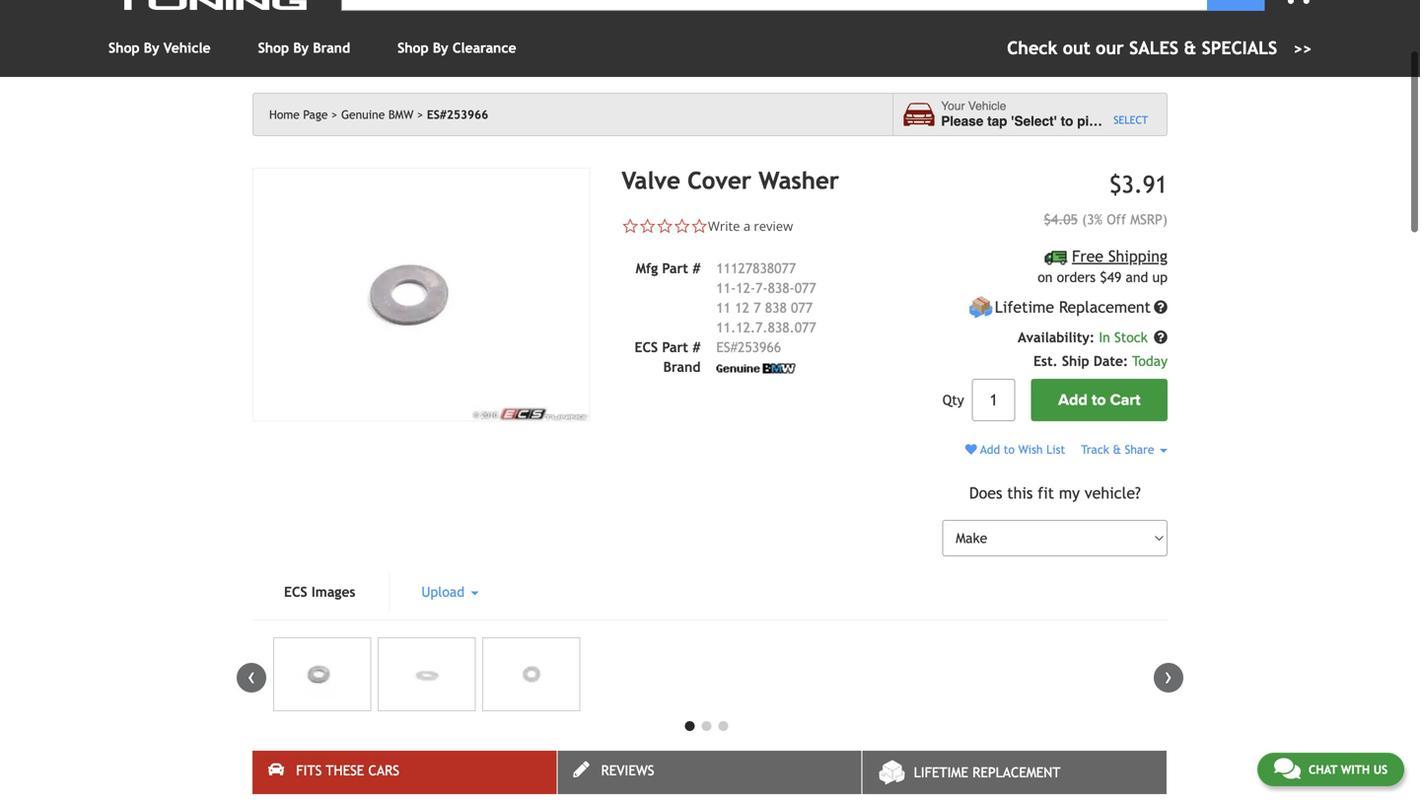 Task type: vqa. For each thing, say whether or not it's contained in the screenshot.
& for Sales
yes



Task type: locate. For each thing, give the bounding box(es) containing it.
3 empty star image from the left
[[691, 216, 708, 234]]

by for vehicle
[[144, 39, 159, 55]]

2 horizontal spatial to
[[1092, 390, 1107, 409]]

add for add to cart
[[1059, 390, 1088, 409]]

brand down 11127838077 11-12-7-838-077 11 12 7 838 077 11.12.7.838.077 ecs part #
[[664, 358, 701, 374]]

fits these cars
[[296, 762, 400, 778]]

home page link
[[269, 107, 338, 120]]

es#253966
[[427, 107, 489, 120]]

1 vertical spatial vehicle
[[969, 98, 1007, 112]]

empty star image
[[639, 216, 657, 234], [657, 216, 674, 234], [691, 216, 708, 234]]

shop
[[109, 39, 140, 55], [258, 39, 289, 55], [398, 39, 429, 55]]

1 horizontal spatial brand
[[664, 358, 701, 374]]

& right track
[[1113, 442, 1122, 456]]

0 vertical spatial lifetime replacement
[[995, 297, 1151, 315]]

empty star image up 'mfg'
[[622, 216, 639, 234]]

by left clearance
[[433, 39, 449, 55]]

write
[[708, 216, 740, 234]]

cart
[[1111, 390, 1141, 409]]

vehicle up tap
[[969, 98, 1007, 112]]

est.
[[1034, 352, 1058, 368]]

empty star image up mfg part #
[[657, 216, 674, 234]]

1 shop from the left
[[109, 39, 140, 55]]

0 horizontal spatial by
[[144, 39, 159, 55]]

shop by clearance link
[[398, 39, 517, 55]]

genuine bmw
[[341, 107, 414, 120]]

1 vertical spatial brand
[[664, 358, 701, 374]]

question circle image up today
[[1154, 330, 1168, 344]]

& for sales
[[1185, 37, 1197, 57]]

1 by from the left
[[144, 39, 159, 55]]

ecs left images
[[284, 583, 308, 599]]

part right 'mfg'
[[662, 259, 689, 275]]

1 vertical spatial question circle image
[[1154, 330, 1168, 344]]

question circle image down up
[[1154, 300, 1168, 313]]

today
[[1133, 352, 1168, 368]]

add right heart icon
[[981, 442, 1001, 456]]

es#253966 - 11127838077 - valve cover washer - genuine bmw - bmw image
[[253, 167, 590, 421], [273, 637, 371, 711], [378, 637, 476, 711], [482, 637, 580, 711]]

1 vertical spatial #
[[693, 338, 701, 354]]

a right the write
[[744, 216, 751, 234]]

3 by from the left
[[433, 39, 449, 55]]

ecs inside 11127838077 11-12-7-838-077 11 12 7 838 077 11.12.7.838.077 ecs part #
[[635, 338, 658, 354]]

0 horizontal spatial a
[[744, 216, 751, 234]]

1 horizontal spatial a
[[1108, 113, 1116, 128]]

empty star image left the write
[[674, 216, 691, 234]]

images
[[312, 583, 356, 599]]

empty star image down cover at top
[[691, 216, 708, 234]]

brand inside es# 253966 brand
[[664, 358, 701, 374]]

part left es#
[[662, 338, 689, 354]]

0 horizontal spatial &
[[1113, 442, 1122, 456]]

brand
[[313, 39, 350, 55], [664, 358, 701, 374]]

‹
[[248, 662, 256, 688]]

to
[[1061, 113, 1074, 128], [1092, 390, 1107, 409], [1004, 442, 1015, 456]]

shop by vehicle link
[[109, 39, 211, 55]]

shop by vehicle
[[109, 39, 211, 55]]

1 vertical spatial a
[[744, 216, 751, 234]]

›
[[1165, 662, 1173, 688]]

es#
[[717, 338, 738, 354]]

add down ship
[[1059, 390, 1088, 409]]

vehicle down ecs tuning image
[[164, 39, 211, 55]]

in
[[1099, 329, 1111, 344]]

1 vertical spatial ecs
[[284, 583, 308, 599]]

reviews
[[601, 762, 655, 778]]

empty star image
[[622, 216, 639, 234], [674, 216, 691, 234]]

1 part from the top
[[662, 259, 689, 275]]

by down ecs tuning image
[[144, 39, 159, 55]]

shop for shop by vehicle
[[109, 39, 140, 55]]

ship
[[1063, 352, 1090, 368]]

1 horizontal spatial shop
[[258, 39, 289, 55]]

chat with us
[[1309, 763, 1388, 777]]

1 # from the top
[[693, 259, 701, 275]]

1 horizontal spatial empty star image
[[674, 216, 691, 234]]

fits these cars link
[[253, 750, 557, 793]]

0 vertical spatial part
[[662, 259, 689, 275]]

on
[[1038, 269, 1053, 284]]

1 horizontal spatial by
[[293, 39, 309, 55]]

heart image
[[966, 443, 978, 455]]

qty
[[943, 391, 965, 407]]

date:
[[1094, 352, 1129, 368]]

253966
[[738, 338, 781, 354]]

& for track
[[1113, 442, 1122, 456]]

0 vertical spatial add
[[1059, 390, 1088, 409]]

1 horizontal spatial add
[[1059, 390, 1088, 409]]

vehicle
[[164, 39, 211, 55], [969, 98, 1007, 112]]

fits
[[296, 762, 322, 778]]

brand up page
[[313, 39, 350, 55]]

&
[[1185, 37, 1197, 57], [1113, 442, 1122, 456]]

0 vertical spatial #
[[693, 259, 701, 275]]

0 vertical spatial question circle image
[[1154, 300, 1168, 313]]

1 vertical spatial to
[[1092, 390, 1107, 409]]

list
[[1047, 442, 1066, 456]]

and
[[1126, 269, 1149, 284]]

1 vertical spatial lifetime
[[914, 764, 969, 780]]

2 empty star image from the left
[[657, 216, 674, 234]]

0 horizontal spatial add
[[981, 442, 1001, 456]]

add
[[1059, 390, 1088, 409], [981, 442, 1001, 456]]

1 horizontal spatial vehicle
[[969, 98, 1007, 112]]

1 vertical spatial &
[[1113, 442, 1122, 456]]

0 horizontal spatial lifetime
[[914, 764, 969, 780]]

replacement
[[1060, 297, 1151, 315], [973, 764, 1061, 780]]

2 question circle image from the top
[[1154, 330, 1168, 344]]

1 horizontal spatial &
[[1185, 37, 1197, 57]]

vehicle?
[[1085, 483, 1142, 501]]

0 horizontal spatial to
[[1004, 442, 1015, 456]]

0 vertical spatial a
[[1108, 113, 1116, 128]]

› link
[[1154, 662, 1184, 692]]

1 vertical spatial add
[[981, 442, 1001, 456]]

tap
[[988, 113, 1008, 128]]

to left pick
[[1061, 113, 1074, 128]]

0 horizontal spatial empty star image
[[622, 216, 639, 234]]

0 vertical spatial replacement
[[1060, 297, 1151, 315]]

1 vertical spatial lifetime replacement
[[914, 764, 1061, 780]]

None text field
[[973, 378, 1016, 420]]

vehicle inside 'your vehicle please tap 'select' to pick a vehicle'
[[969, 98, 1007, 112]]

sales
[[1130, 37, 1179, 57]]

# right 'mfg'
[[693, 259, 701, 275]]

to for add to wish list
[[1004, 442, 1015, 456]]

0 horizontal spatial shop
[[109, 39, 140, 55]]

ecs images
[[284, 583, 356, 599]]

select link
[[1114, 111, 1149, 127]]

a inside 'your vehicle please tap 'select' to pick a vehicle'
[[1108, 113, 1116, 128]]

your
[[941, 98, 965, 112]]

track & share
[[1082, 442, 1158, 456]]

add for add to wish list
[[981, 442, 1001, 456]]

0 vertical spatial brand
[[313, 39, 350, 55]]

to left wish
[[1004, 442, 1015, 456]]

add inside button
[[1059, 390, 1088, 409]]

question circle image
[[1154, 300, 1168, 313], [1154, 330, 1168, 344]]

shop for shop by brand
[[258, 39, 289, 55]]

ecs tuning image
[[109, 0, 326, 9]]

chat with us link
[[1258, 753, 1405, 786]]

review
[[754, 216, 793, 234]]

a right pick
[[1108, 113, 1116, 128]]

1 horizontal spatial lifetime
[[995, 297, 1055, 315]]

by up 'home page' link
[[293, 39, 309, 55]]

2 horizontal spatial by
[[433, 39, 449, 55]]

shop by brand
[[258, 39, 350, 55]]

mfg part #
[[636, 259, 701, 275]]

part
[[662, 259, 689, 275], [662, 338, 689, 354]]

wish
[[1019, 442, 1043, 456]]

by for clearance
[[433, 39, 449, 55]]

1 horizontal spatial ecs
[[635, 338, 658, 354]]

shop by clearance
[[398, 39, 517, 55]]

msrp)
[[1131, 210, 1168, 226]]

2 horizontal spatial shop
[[398, 39, 429, 55]]

sales & specials link
[[1008, 34, 1312, 60]]

lifetime inside lifetime replacement link
[[914, 764, 969, 780]]

0 vertical spatial to
[[1061, 113, 1074, 128]]

0 vertical spatial vehicle
[[164, 39, 211, 55]]

1 horizontal spatial to
[[1061, 113, 1074, 128]]

0 horizontal spatial brand
[[313, 39, 350, 55]]

2 empty star image from the left
[[674, 216, 691, 234]]

orders
[[1057, 269, 1096, 284]]

2 shop from the left
[[258, 39, 289, 55]]

2 part from the top
[[662, 338, 689, 354]]

1 vertical spatial part
[[662, 338, 689, 354]]

to left cart
[[1092, 390, 1107, 409]]

1 question circle image from the top
[[1154, 300, 1168, 313]]

2 vertical spatial to
[[1004, 442, 1015, 456]]

1 vertical spatial replacement
[[973, 764, 1061, 780]]

ecs
[[635, 338, 658, 354], [284, 583, 308, 599]]

empty star image up 'mfg'
[[639, 216, 657, 234]]

pick
[[1078, 113, 1104, 128]]

# left es#
[[693, 338, 701, 354]]

washer
[[759, 166, 840, 193]]

valve cover washer
[[622, 166, 840, 193]]

0 vertical spatial ecs
[[635, 338, 658, 354]]

0 vertical spatial &
[[1185, 37, 1197, 57]]

3 shop from the left
[[398, 39, 429, 55]]

to inside button
[[1092, 390, 1107, 409]]

11-
[[717, 279, 736, 295]]

& right sales
[[1185, 37, 1197, 57]]

mfg
[[636, 259, 658, 275]]

2 by from the left
[[293, 39, 309, 55]]

(3%
[[1083, 210, 1103, 226]]

lifetime replacement
[[995, 297, 1151, 315], [914, 764, 1061, 780]]

ecs left es# 253966 brand
[[635, 338, 658, 354]]

0 vertical spatial lifetime
[[995, 297, 1055, 315]]

2 # from the top
[[693, 338, 701, 354]]



Task type: describe. For each thing, give the bounding box(es) containing it.
1 empty star image from the left
[[639, 216, 657, 234]]

share
[[1125, 442, 1155, 456]]

availability: in stock
[[1018, 329, 1152, 344]]

0 horizontal spatial ecs
[[284, 583, 308, 599]]

specials
[[1202, 37, 1278, 57]]

0 horizontal spatial vehicle
[[164, 39, 211, 55]]

$49
[[1100, 269, 1122, 284]]

fit
[[1038, 483, 1055, 501]]

sales & specials
[[1130, 37, 1278, 57]]

$4.05 (3% off msrp)
[[1044, 210, 1168, 226]]

1 empty star image from the left
[[622, 216, 639, 234]]

shipping
[[1109, 246, 1168, 264]]

add to wish list
[[978, 442, 1066, 456]]

'select'
[[1012, 113, 1058, 128]]

add to cart button
[[1032, 378, 1168, 420]]

free
[[1072, 246, 1104, 264]]

comments image
[[1275, 757, 1301, 780]]

ecs images link
[[253, 571, 387, 611]]

stock
[[1115, 329, 1148, 344]]

lifetime replacement link
[[863, 750, 1167, 793]]

select
[[1114, 113, 1149, 125]]

# inside 11127838077 11-12-7-838-077 11 12 7 838 077 11.12.7.838.077 ecs part #
[[693, 338, 701, 354]]

write a review
[[708, 216, 793, 234]]

shop for shop by clearance
[[398, 39, 429, 55]]

vehicle
[[1119, 113, 1165, 128]]

to for add to cart
[[1092, 390, 1107, 409]]

cars
[[369, 762, 400, 778]]

add to wish list link
[[966, 442, 1066, 456]]

shop by brand link
[[258, 39, 350, 55]]

3.91
[[1122, 170, 1168, 197]]

page
[[303, 107, 328, 120]]

genuine
[[341, 107, 385, 120]]

reviews link
[[558, 750, 862, 793]]

home
[[269, 107, 300, 120]]

free shipping image
[[1046, 250, 1068, 264]]

bmw
[[389, 107, 414, 120]]

track & share button
[[1082, 442, 1168, 456]]

us
[[1374, 763, 1388, 777]]

question circle image for lifetime replacement
[[1154, 300, 1168, 313]]

you have 0 item(s) in your cart image
[[1281, 0, 1312, 3]]

does
[[970, 483, 1003, 501]]

this product is lifetime replacement eligible image
[[969, 294, 994, 319]]

these
[[326, 762, 364, 778]]

please
[[941, 113, 984, 128]]

brand for shop by brand
[[313, 39, 350, 55]]

by for brand
[[293, 39, 309, 55]]

est. ship date: today
[[1034, 352, 1168, 368]]

es# 253966 brand
[[664, 338, 781, 374]]

question circle image for in stock
[[1154, 330, 1168, 344]]

Search text field
[[341, 0, 1208, 10]]

12-
[[736, 279, 756, 295]]

with
[[1341, 763, 1371, 777]]

genuine bmw image
[[717, 362, 796, 372]]

off
[[1107, 210, 1127, 226]]

my
[[1060, 483, 1080, 501]]

upload
[[422, 583, 469, 599]]

to inside 'your vehicle please tap 'select' to pick a vehicle'
[[1061, 113, 1074, 128]]

free shipping on orders $49 and up
[[1038, 246, 1168, 284]]

track
[[1082, 442, 1110, 456]]

upload button
[[390, 571, 510, 611]]

brand for es# 253966 brand
[[664, 358, 701, 374]]

077
[[795, 279, 817, 295]]

clearance
[[453, 39, 517, 55]]

11127838077
[[717, 259, 796, 275]]

part inside 11127838077 11-12-7-838-077 11 12 7 838 077 11.12.7.838.077 ecs part #
[[662, 338, 689, 354]]

‹ link
[[237, 662, 266, 692]]

11 12 7 838 077
[[717, 299, 813, 315]]

7-
[[756, 279, 768, 295]]

this
[[1008, 483, 1033, 501]]

availability:
[[1018, 329, 1095, 344]]

valve
[[622, 166, 681, 193]]

chat
[[1309, 763, 1338, 777]]

home page
[[269, 107, 328, 120]]

up
[[1153, 269, 1168, 284]]

write a review link
[[708, 216, 793, 234]]

genuine bmw link
[[341, 107, 424, 120]]

cover
[[688, 166, 752, 193]]

11.12.7.838.077
[[717, 319, 817, 334]]

add to cart
[[1059, 390, 1141, 409]]

11127838077 11-12-7-838-077 11 12 7 838 077 11.12.7.838.077 ecs part #
[[635, 259, 817, 354]]

your vehicle please tap 'select' to pick a vehicle
[[941, 98, 1165, 128]]

does this fit my vehicle?
[[970, 483, 1142, 501]]

$4.05
[[1044, 210, 1078, 226]]



